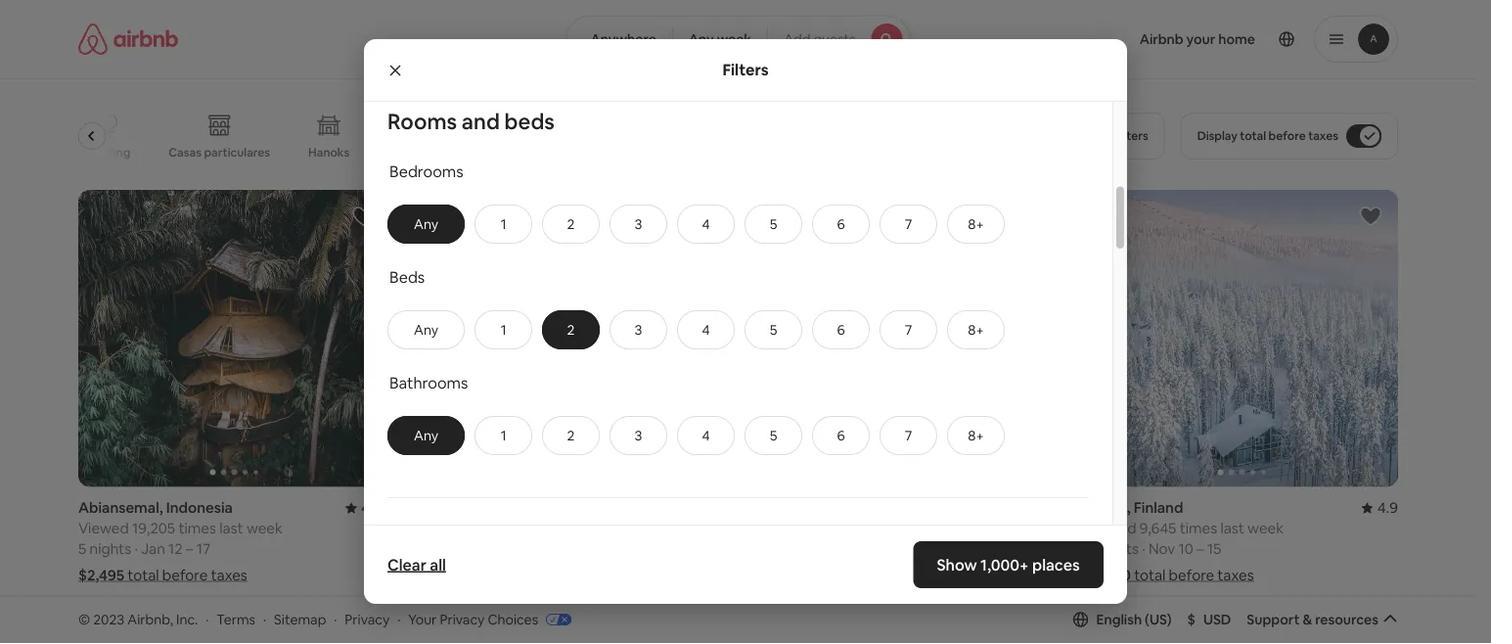 Task type: locate. For each thing, give the bounding box(es) containing it.
3 4 from the top
[[702, 427, 710, 444]]

viewed inside kittilä, finland viewed 9,645 times last week 5 nights · nov 10 – 15 $1,060 total before taxes
[[1086, 519, 1137, 538]]

3 8+ element from the top
[[968, 427, 985, 444]]

1 vertical spatial 7
[[905, 321, 913, 338]]

times
[[179, 519, 216, 538], [508, 519, 546, 538], [841, 519, 878, 538], [1180, 519, 1218, 538]]

8+ button for beds
[[948, 310, 1005, 349]]

3 1 from the top
[[501, 427, 507, 444]]

3 last from the left
[[881, 519, 905, 538]]

nights inside 'abiansemal, indonesia viewed 19,205 times last week 5 nights · jan 12 – 17 $2,495 total before taxes'
[[90, 539, 131, 558]]

1 vertical spatial 8+
[[968, 321, 985, 338]]

0 vertical spatial 7 button
[[880, 204, 938, 244]]

1 vertical spatial 8+ element
[[968, 321, 985, 338]]

inc.
[[176, 610, 198, 628]]

1 button for bedrooms
[[475, 204, 533, 244]]

1 1 button from the top
[[475, 204, 533, 244]]

2 vertical spatial 8+
[[968, 427, 985, 444]]

7 button for bathrooms
[[880, 416, 938, 455]]

viewed inside 'abiansemal, indonesia viewed 19,205 times last week 5 nights · jan 12 – 17 $2,495 total before taxes'
[[78, 519, 129, 538]]

3 any button from the top
[[388, 416, 465, 455]]

0 vertical spatial show
[[693, 524, 729, 542]]

4 button for bedrooms
[[677, 204, 735, 244]]

2 vertical spatial 4 button
[[677, 416, 735, 455]]

3 button for bathrooms
[[610, 416, 668, 455]]

1 7 button from the top
[[880, 204, 938, 244]]

1 6 from the top
[[837, 215, 845, 233]]

– left 15
[[1197, 539, 1205, 558]]

0 vertical spatial any element
[[408, 215, 444, 233]]

week
[[717, 30, 752, 48], [247, 519, 283, 538], [576, 519, 612, 538], [909, 519, 945, 538], [1248, 519, 1284, 538]]

9,645
[[1140, 519, 1177, 538]]

4 button
[[677, 204, 735, 244], [677, 310, 735, 349], [677, 416, 735, 455]]

2 – from the left
[[1197, 539, 1205, 558]]

viewed down abiansemal,
[[78, 519, 129, 538]]

2 8+ element from the top
[[968, 321, 985, 338]]

1 privacy from the left
[[345, 610, 390, 628]]

0 vertical spatial 6 button
[[812, 204, 870, 244]]

5
[[770, 215, 778, 233], [770, 321, 778, 338], [770, 427, 778, 444], [78, 539, 86, 558], [414, 539, 422, 558], [1086, 539, 1094, 558]]

rica
[[875, 498, 904, 517]]

any button up bathrooms
[[388, 310, 465, 349]]

5 button
[[745, 204, 803, 244], [745, 310, 803, 349], [745, 416, 803, 455]]

nights for 9,645
[[1098, 539, 1139, 558]]

last inside kittilä, finland viewed 9,645 times last week 5 nights · nov 10 – 15 $1,060 total before taxes
[[1221, 519, 1245, 538]]

last inside 'abiansemal, indonesia viewed 19,205 times last week 5 nights · jan 12 – 17 $2,495 total before taxes'
[[219, 519, 243, 538]]

4 times from the left
[[1180, 519, 1218, 538]]

0 vertical spatial 4
[[702, 215, 710, 233]]

4 last from the left
[[1221, 519, 1245, 538]]

8+ for beds
[[968, 321, 985, 338]]

1 4 from the top
[[702, 215, 710, 233]]

any element
[[408, 215, 444, 233], [408, 321, 444, 338], [408, 427, 444, 444]]

your privacy choices
[[408, 610, 538, 628]]

before inside button
[[1269, 128, 1306, 143]]

1
[[501, 215, 507, 233], [501, 321, 507, 338], [501, 427, 507, 444]]

total down nov at the right
[[1135, 566, 1166, 585]]

4.85 out of 5 average rating image
[[346, 498, 391, 517]]

display total before taxes
[[1198, 128, 1339, 143]]

0 horizontal spatial –
[[186, 539, 193, 558]]

jan
[[141, 539, 165, 558]]

privacy left your on the bottom of the page
[[345, 610, 390, 628]]

2 vertical spatial 1
[[501, 427, 507, 444]]

viewed for kittilä,
[[1086, 519, 1137, 538]]

1 horizontal spatial nights
[[426, 539, 467, 558]]

any
[[689, 30, 714, 48], [414, 215, 439, 233], [414, 321, 439, 338], [414, 427, 439, 444]]

display
[[1198, 128, 1238, 143]]

english (us)
[[1097, 611, 1172, 628]]

before down "10"
[[1169, 566, 1215, 585]]

any element down bathrooms
[[408, 427, 444, 444]]

8+ for bathrooms
[[968, 427, 985, 444]]

4 for beds
[[702, 321, 710, 338]]

clear all button
[[378, 545, 456, 584]]

2 1 button from the top
[[475, 310, 533, 349]]

before down 12
[[162, 566, 208, 585]]

viewed down kittilä,
[[1086, 519, 1137, 538]]

3 1 button from the top
[[475, 416, 533, 455]]

1 vertical spatial 1 button
[[475, 310, 533, 349]]

group containing casas particulares
[[78, 98, 1063, 174]]

show for show map
[[693, 524, 729, 542]]

2 vertical spatial 5 button
[[745, 416, 803, 455]]

1 1 from the top
[[501, 215, 507, 233]]

times inside the uvita, osa , costa rica viewed 2,177 times last week
[[841, 519, 878, 538]]

viewed inside forde, norway viewed 3,907 times last week 5 nights $1,889
[[414, 519, 465, 538]]

4 button for bathrooms
[[677, 416, 735, 455]]

1,000+
[[981, 555, 1030, 575]]

viewed for forde,
[[414, 519, 465, 538]]

2 3 button from the top
[[610, 310, 668, 349]]

viewed down uvita,
[[750, 519, 801, 538]]

8+ button for bathrooms
[[948, 416, 1005, 455]]

1 2 from the top
[[567, 215, 575, 233]]

norway
[[461, 498, 514, 517]]

0 horizontal spatial nights
[[90, 539, 131, 558]]

last for kittilä, finland
[[1221, 519, 1245, 538]]

2 vertical spatial 7 button
[[880, 416, 938, 455]]

0 vertical spatial 8+ button
[[948, 204, 1005, 244]]

2,177
[[804, 519, 837, 538]]

1 viewed from the left
[[78, 519, 129, 538]]

1 any button from the top
[[388, 204, 465, 244]]

1 vertical spatial 6
[[837, 321, 845, 338]]

before right display
[[1269, 128, 1306, 143]]

2 nights from the left
[[426, 539, 467, 558]]

– inside kittilä, finland viewed 9,645 times last week 5 nights · nov 10 – 15 $1,060 total before taxes
[[1197, 539, 1205, 558]]

2 7 button from the top
[[880, 310, 938, 349]]

2 1 from the top
[[501, 321, 507, 338]]

times right 3,907
[[508, 519, 546, 538]]

3 7 button from the top
[[880, 416, 938, 455]]

2 any button from the top
[[388, 310, 465, 349]]

nights inside kittilä, finland viewed 9,645 times last week 5 nights · nov 10 – 15 $1,060 total before taxes
[[1098, 539, 1139, 558]]

7 button
[[880, 204, 938, 244], [880, 310, 938, 349], [880, 416, 938, 455]]

1 vertical spatial 2
[[567, 321, 575, 338]]

2 vertical spatial 2 button
[[542, 416, 600, 455]]

total down jan
[[128, 566, 159, 585]]

show map
[[693, 524, 760, 542]]

8+ button
[[948, 204, 1005, 244], [948, 310, 1005, 349], [948, 416, 1005, 455]]

show down 4.87
[[693, 524, 729, 542]]

rooms
[[388, 107, 457, 135]]

3 3 from the top
[[635, 427, 643, 444]]

1 8+ element from the top
[[968, 215, 985, 233]]

show inside filters dialog
[[937, 555, 978, 575]]

2 vertical spatial 1 button
[[475, 416, 533, 455]]

2 vertical spatial 8+ element
[[968, 427, 985, 444]]

show inside button
[[693, 524, 729, 542]]

1 8+ button from the top
[[948, 204, 1005, 244]]

0 vertical spatial 5 button
[[745, 204, 803, 244]]

4.9 out of 5 average rating image
[[1362, 498, 1399, 517]]

1 vertical spatial 2 button
[[542, 310, 600, 349]]

3 times from the left
[[841, 519, 878, 538]]

3 button
[[610, 204, 668, 244], [610, 310, 668, 349], [610, 416, 668, 455]]

privacy right your on the bottom of the page
[[440, 610, 485, 628]]

uvita,
[[750, 498, 790, 517]]

3 viewed from the left
[[750, 519, 801, 538]]

show 1,000+ places link
[[914, 541, 1104, 588]]

7 for bedrooms
[[905, 215, 913, 233]]

1 – from the left
[[186, 539, 193, 558]]

1 button
[[475, 204, 533, 244], [475, 310, 533, 349], [475, 416, 533, 455]]

0 vertical spatial 8+
[[968, 215, 985, 233]]

2 7 from the top
[[905, 321, 913, 338]]

3 7 from the top
[[905, 427, 913, 444]]

times inside forde, norway viewed 3,907 times last week 5 nights $1,889
[[508, 519, 546, 538]]

times up "10"
[[1180, 519, 1218, 538]]

any right anywhere
[[689, 30, 714, 48]]

1 vertical spatial 1
[[501, 321, 507, 338]]

· left jan
[[134, 539, 138, 558]]

2 6 button from the top
[[812, 310, 870, 349]]

2 last from the left
[[549, 519, 573, 538]]

2 viewed from the left
[[414, 519, 465, 538]]

2 4 from the top
[[702, 321, 710, 338]]

None search field
[[566, 16, 911, 63]]

any element up bathrooms
[[408, 321, 444, 338]]

– left 17
[[186, 539, 193, 558]]

1 6 button from the top
[[812, 204, 870, 244]]

viewed down forde,
[[414, 519, 465, 538]]

4.78
[[1033, 498, 1063, 517]]

1 vertical spatial 4 button
[[677, 310, 735, 349]]

1 vertical spatial 5 button
[[745, 310, 803, 349]]

8+ element
[[968, 215, 985, 233], [968, 321, 985, 338], [968, 427, 985, 444]]

1 2 button from the top
[[542, 204, 600, 244]]

8+ element for bathrooms
[[968, 427, 985, 444]]

airbnb,
[[127, 610, 173, 628]]

– for 10
[[1197, 539, 1205, 558]]

7 button for bedrooms
[[880, 204, 938, 244]]

8+
[[968, 215, 985, 233], [968, 321, 985, 338], [968, 427, 985, 444]]

– for 12
[[186, 539, 193, 558]]

anywhere button
[[566, 16, 673, 63]]

5 button for beds
[[745, 310, 803, 349]]

show
[[693, 524, 729, 542], [937, 555, 978, 575]]

any button for bedrooms
[[388, 204, 465, 244]]

0 vertical spatial 2
[[567, 215, 575, 233]]

0 vertical spatial 3
[[635, 215, 643, 233]]

beds
[[390, 267, 425, 287]]

3 button for beds
[[610, 310, 668, 349]]

4.9
[[1378, 498, 1399, 517]]

0 vertical spatial 1 button
[[475, 204, 533, 244]]

support
[[1247, 611, 1300, 628]]

1 last from the left
[[219, 519, 243, 538]]

clear
[[388, 555, 427, 575]]

any element for bathrooms
[[408, 427, 444, 444]]

any element down bedrooms
[[408, 215, 444, 233]]

nov
[[1149, 539, 1176, 558]]

3 2 button from the top
[[542, 416, 600, 455]]

1 vertical spatial any button
[[388, 310, 465, 349]]

rooms and beds
[[388, 107, 555, 135]]

nights
[[90, 539, 131, 558], [426, 539, 467, 558], [1098, 539, 1139, 558]]

2 8+ button from the top
[[948, 310, 1005, 349]]

2 vertical spatial any element
[[408, 427, 444, 444]]

week inside kittilä, finland viewed 9,645 times last week 5 nights · nov 10 – 15 $1,060 total before taxes
[[1248, 519, 1284, 538]]

any button down bathrooms
[[388, 416, 465, 455]]

profile element
[[934, 0, 1399, 78]]

0 vertical spatial 8+ element
[[968, 215, 985, 233]]

7 button for beds
[[880, 310, 938, 349]]

last right 3,907
[[549, 519, 573, 538]]

terms link
[[217, 610, 256, 628]]

any button down bedrooms
[[388, 204, 465, 244]]

last down rica
[[881, 519, 905, 538]]

2 3 from the top
[[635, 321, 643, 338]]

(us)
[[1145, 611, 1172, 628]]

nights for 3,907
[[426, 539, 467, 558]]

1 5 button from the top
[[745, 204, 803, 244]]

2 vertical spatial 4
[[702, 427, 710, 444]]

3 8+ button from the top
[[948, 416, 1005, 455]]

1 vertical spatial any element
[[408, 321, 444, 338]]

total right display
[[1240, 128, 1267, 143]]

nights for 19,205
[[90, 539, 131, 558]]

1 7 from the top
[[905, 215, 913, 233]]

3 5 button from the top
[[745, 416, 803, 455]]

0 vertical spatial 1
[[501, 215, 507, 233]]

2 6 from the top
[[837, 321, 845, 338]]

times down indonesia
[[179, 519, 216, 538]]

1 3 button from the top
[[610, 204, 668, 244]]

2 vertical spatial 3
[[635, 427, 643, 444]]

2 8+ from the top
[[968, 321, 985, 338]]

times inside kittilä, finland viewed 9,645 times last week 5 nights · nov 10 – 15 $1,060 total before taxes
[[1180, 519, 1218, 538]]

forde,
[[414, 498, 458, 517]]

last inside forde, norway viewed 3,907 times last week 5 nights $1,889
[[549, 519, 573, 538]]

· left nov at the right
[[1142, 539, 1146, 558]]

kittilä,
[[1086, 498, 1131, 517]]

1 horizontal spatial privacy
[[440, 610, 485, 628]]

6 button for beds
[[812, 310, 870, 349]]

any button
[[388, 204, 465, 244], [388, 310, 465, 349], [388, 416, 465, 455]]

0 vertical spatial 3 button
[[610, 204, 668, 244]]

0 vertical spatial any button
[[388, 204, 465, 244]]

2 any element from the top
[[408, 321, 444, 338]]

3 6 from the top
[[837, 427, 845, 444]]

group
[[78, 98, 1063, 174], [78, 190, 391, 487], [414, 190, 727, 487], [750, 190, 1063, 487], [1086, 190, 1399, 487], [364, 498, 1113, 643], [78, 624, 391, 643], [414, 624, 727, 643], [750, 624, 1063, 643], [1086, 624, 1399, 643]]

last up 15
[[1221, 519, 1245, 538]]

· inside kittilä, finland viewed 9,645 times last week 5 nights · nov 10 – 15 $1,060 total before taxes
[[1142, 539, 1146, 558]]

© 2023 airbnb, inc. ·
[[78, 610, 209, 628]]

times inside 'abiansemal, indonesia viewed 19,205 times last week 5 nights · jan 12 – 17 $2,495 total before taxes'
[[179, 519, 216, 538]]

privacy
[[345, 610, 390, 628], [440, 610, 485, 628]]

$1,889 button
[[414, 566, 582, 585]]

nights inside forde, norway viewed 3,907 times last week 5 nights $1,889
[[426, 539, 467, 558]]

1 vertical spatial show
[[937, 555, 978, 575]]

add to wishlist: kittilä, finland image
[[1360, 205, 1383, 228]]

3 any element from the top
[[408, 427, 444, 444]]

1 vertical spatial 6 button
[[812, 310, 870, 349]]

6
[[837, 215, 845, 233], [837, 321, 845, 338], [837, 427, 845, 444]]

show map button
[[674, 510, 803, 557]]

7 for beds
[[905, 321, 913, 338]]

3 for bedrooms
[[635, 215, 643, 233]]

2 vertical spatial 7
[[905, 427, 913, 444]]

1 vertical spatial 3
[[635, 321, 643, 338]]

2 vertical spatial 8+ button
[[948, 416, 1005, 455]]

0 vertical spatial 2 button
[[542, 204, 600, 244]]

4 button for beds
[[677, 310, 735, 349]]

2 vertical spatial 2
[[567, 427, 575, 444]]

2 horizontal spatial nights
[[1098, 539, 1139, 558]]

week inside forde, norway viewed 3,907 times last week 5 nights $1,889
[[576, 519, 612, 538]]

4.87
[[697, 498, 727, 517]]

2 privacy from the left
[[440, 610, 485, 628]]

2 vertical spatial 6
[[837, 427, 845, 444]]

any down bathrooms
[[414, 427, 439, 444]]

2
[[567, 215, 575, 233], [567, 321, 575, 338], [567, 427, 575, 444]]

1 for beds
[[501, 321, 507, 338]]

taxes
[[1309, 128, 1339, 143], [211, 566, 247, 585], [883, 566, 919, 585], [1218, 566, 1254, 585]]

english
[[1097, 611, 1142, 628]]

2 5 button from the top
[[745, 310, 803, 349]]

1 vertical spatial 4
[[702, 321, 710, 338]]

1 4 button from the top
[[677, 204, 735, 244]]

0 vertical spatial 7
[[905, 215, 913, 233]]

total inside button
[[1240, 128, 1267, 143]]

3 6 button from the top
[[812, 416, 870, 455]]

last for abiansemal, indonesia
[[219, 519, 243, 538]]

3 for bathrooms
[[635, 427, 643, 444]]

1 vertical spatial 7 button
[[880, 310, 938, 349]]

nights up $1,889
[[426, 539, 467, 558]]

· left your on the bottom of the page
[[398, 610, 401, 628]]

3 4 button from the top
[[677, 416, 735, 455]]

2 times from the left
[[508, 519, 546, 538]]

nights up "$1,060"
[[1098, 539, 1139, 558]]

0 horizontal spatial show
[[693, 524, 729, 542]]

1 vertical spatial 8+ button
[[948, 310, 1005, 349]]

none search field containing anywhere
[[566, 16, 911, 63]]

3 nights from the left
[[1098, 539, 1139, 558]]

2 vertical spatial any button
[[388, 416, 465, 455]]

1 nights from the left
[[90, 539, 131, 558]]

total inside 'abiansemal, indonesia viewed 19,205 times last week 5 nights · jan 12 – 17 $2,495 total before taxes'
[[128, 566, 159, 585]]

8+ for bedrooms
[[968, 215, 985, 233]]

– inside 'abiansemal, indonesia viewed 19,205 times last week 5 nights · jan 12 – 17 $2,495 total before taxes'
[[186, 539, 193, 558]]

0 vertical spatial 4 button
[[677, 204, 735, 244]]

1 8+ from the top
[[968, 215, 985, 233]]

1 any element from the top
[[408, 215, 444, 233]]

2 4 button from the top
[[677, 310, 735, 349]]

1 for bathrooms
[[501, 427, 507, 444]]

0 vertical spatial 6
[[837, 215, 845, 233]]

3 8+ from the top
[[968, 427, 985, 444]]

3 3 button from the top
[[610, 416, 668, 455]]

last down indonesia
[[219, 519, 243, 538]]

3
[[635, 215, 643, 233], [635, 321, 643, 338], [635, 427, 643, 444]]

· left privacy link
[[334, 610, 337, 628]]

1 vertical spatial 3 button
[[610, 310, 668, 349]]

week inside 'abiansemal, indonesia viewed 19,205 times last week 5 nights · jan 12 – 17 $2,495 total before taxes'
[[247, 519, 283, 538]]

8+ element for bedrooms
[[968, 215, 985, 233]]

2 vertical spatial 6 button
[[812, 416, 870, 455]]

4 viewed from the left
[[1086, 519, 1137, 538]]

1 horizontal spatial show
[[937, 555, 978, 575]]

total inside kittilä, finland viewed 9,645 times last week 5 nights · nov 10 – 15 $1,060 total before taxes
[[1135, 566, 1166, 585]]

1 horizontal spatial –
[[1197, 539, 1205, 558]]

3 2 from the top
[[567, 427, 575, 444]]

1 times from the left
[[179, 519, 216, 538]]

7
[[905, 215, 913, 233], [905, 321, 913, 338], [905, 427, 913, 444]]

·
[[134, 539, 138, 558], [1142, 539, 1146, 558], [206, 610, 209, 628], [263, 610, 266, 628], [334, 610, 337, 628], [398, 610, 401, 628]]

sitemap
[[274, 610, 326, 628]]

show for show 1,000+ places
[[937, 555, 978, 575]]

6 button for bedrooms
[[812, 204, 870, 244]]

4.85
[[361, 498, 391, 517]]

0 horizontal spatial privacy
[[345, 610, 390, 628]]

show left "1,000+"
[[937, 555, 978, 575]]

2 vertical spatial 3 button
[[610, 416, 668, 455]]

times down the costa
[[841, 519, 878, 538]]

any up bathrooms
[[414, 321, 439, 338]]

forde, norway viewed 3,907 times last week 5 nights $1,889
[[414, 498, 612, 585]]

1 3 from the top
[[635, 215, 643, 233]]

nights up $2,495
[[90, 539, 131, 558]]

terms · sitemap · privacy
[[217, 610, 390, 628]]

abiansemal,
[[78, 498, 163, 517]]

2 button for bedrooms
[[542, 204, 600, 244]]



Task type: vqa. For each thing, say whether or not it's contained in the screenshot.
the
no



Task type: describe. For each thing, give the bounding box(es) containing it.
19,205
[[132, 519, 175, 538]]

english (us) button
[[1073, 611, 1172, 628]]

· right inc.
[[206, 610, 209, 628]]

costa
[[831, 498, 872, 517]]

add to wishlist: forde, norway image
[[688, 205, 711, 228]]

anywhere
[[591, 30, 657, 48]]

particulares
[[205, 145, 271, 160]]

5 inside 'abiansemal, indonesia viewed 19,205 times last week 5 nights · jan 12 – 17 $2,495 total before taxes'
[[78, 539, 86, 558]]

finland
[[1134, 498, 1184, 517]]

4 for bathrooms
[[702, 427, 710, 444]]

show 1,000+ places
[[937, 555, 1081, 575]]

$1,060
[[1086, 566, 1132, 585]]

any down bedrooms
[[414, 215, 439, 233]]

10
[[1179, 539, 1194, 558]]

total before taxes
[[800, 566, 919, 585]]

· right terms link
[[263, 610, 266, 628]]

map
[[731, 524, 760, 542]]

add
[[784, 30, 811, 48]]

any week
[[689, 30, 752, 48]]

7 for bathrooms
[[905, 427, 913, 444]]

golfing
[[90, 145, 131, 160]]

week for abiansemal, indonesia viewed 19,205 times last week 5 nights · jan 12 – 17 $2,495 total before taxes
[[247, 519, 283, 538]]

uvita, osa , costa rica viewed 2,177 times last week
[[750, 498, 945, 538]]

before inside kittilä, finland viewed 9,645 times last week 5 nights · nov 10 – 15 $1,060 total before taxes
[[1169, 566, 1215, 585]]

your
[[408, 610, 437, 628]]

casas particulares
[[169, 145, 271, 160]]

$2,495
[[78, 566, 124, 585]]

1 for bedrooms
[[501, 215, 507, 233]]

privacy link
[[345, 610, 390, 628]]

add guests button
[[768, 16, 911, 63]]

sitemap link
[[274, 610, 326, 628]]

· inside 'abiansemal, indonesia viewed 19,205 times last week 5 nights · jan 12 – 17 $2,495 total before taxes'
[[134, 539, 138, 558]]

any element for bedrooms
[[408, 215, 444, 233]]

support & resources button
[[1247, 611, 1399, 628]]

clear all
[[388, 555, 446, 575]]

2 2 from the top
[[567, 321, 575, 338]]

15
[[1208, 539, 1222, 558]]

taxes inside 'abiansemal, indonesia viewed 19,205 times last week 5 nights · jan 12 – 17 $2,495 total before taxes'
[[211, 566, 247, 585]]

display total before taxes button
[[1181, 113, 1399, 160]]

support & resources
[[1247, 611, 1379, 628]]

times for abiansemal, indonesia
[[179, 519, 216, 538]]

places
[[1033, 555, 1081, 575]]

3 for beds
[[635, 321, 643, 338]]

kittilä, finland viewed 9,645 times last week 5 nights · nov 10 – 15 $1,060 total before taxes
[[1086, 498, 1284, 585]]

12
[[168, 539, 183, 558]]

©
[[78, 610, 90, 628]]

1 button for bathrooms
[[475, 416, 533, 455]]

6 button for bathrooms
[[812, 416, 870, 455]]

guests
[[814, 30, 856, 48]]

last for forde, norway
[[549, 519, 573, 538]]

hanoks
[[309, 145, 350, 160]]

2 for bathrooms
[[567, 427, 575, 444]]

bathrooms
[[390, 372, 468, 392]]

before inside 'abiansemal, indonesia viewed 19,205 times last week 5 nights · jan 12 – 17 $2,495 total before taxes'
[[162, 566, 208, 585]]

week for forde, norway viewed 3,907 times last week 5 nights $1,889
[[576, 519, 612, 538]]

2023
[[93, 610, 124, 628]]

add guests
[[784, 30, 856, 48]]

and
[[462, 107, 500, 135]]

total down 2,177
[[800, 566, 831, 585]]

$1,889
[[414, 566, 459, 585]]

1 button for beds
[[475, 310, 533, 349]]

total before taxes button
[[750, 566, 919, 585]]

filters
[[723, 60, 769, 80]]

any week button
[[672, 16, 769, 63]]

any inside any week button
[[689, 30, 714, 48]]

6 for bedrooms
[[837, 215, 845, 233]]

$
[[1188, 611, 1196, 628]]

osa
[[793, 498, 821, 517]]

viewed inside the uvita, osa , costa rica viewed 2,177 times last week
[[750, 519, 801, 538]]

add to wishlist: abiansemal, indonesia image
[[352, 205, 375, 228]]

any button for bathrooms
[[388, 416, 465, 455]]

&
[[1303, 611, 1313, 628]]

taxes inside kittilä, finland viewed 9,645 times last week 5 nights · nov 10 – 15 $1,060 total before taxes
[[1218, 566, 1254, 585]]

$ usd
[[1188, 611, 1232, 628]]

8+ button for bedrooms
[[948, 204, 1005, 244]]

week inside button
[[717, 30, 752, 48]]

week for kittilä, finland viewed 9,645 times last week 5 nights · nov 10 – 15 $1,060 total before taxes
[[1248, 519, 1284, 538]]

3,907
[[468, 519, 505, 538]]

your privacy choices link
[[408, 610, 572, 629]]

5 button for bathrooms
[[745, 416, 803, 455]]

casas
[[169, 145, 202, 160]]

4 for bedrooms
[[702, 215, 710, 233]]

times for forde, norway
[[508, 519, 546, 538]]

2 for bedrooms
[[567, 215, 575, 233]]

17
[[197, 539, 211, 558]]

4.87 out of 5 average rating image
[[682, 498, 727, 517]]

5 inside forde, norway viewed 3,907 times last week 5 nights $1,889
[[414, 539, 422, 558]]

week inside the uvita, osa , costa rica viewed 2,177 times last week
[[909, 519, 945, 538]]

times for kittilä, finland
[[1180, 519, 1218, 538]]

bedrooms
[[390, 161, 464, 181]]

2 2 button from the top
[[542, 310, 600, 349]]

resources
[[1316, 611, 1379, 628]]

before down the uvita, osa , costa rica viewed 2,177 times last week
[[834, 566, 880, 585]]

beds
[[505, 107, 555, 135]]

all
[[430, 555, 446, 575]]

3 button for bedrooms
[[610, 204, 668, 244]]

6 for beds
[[837, 321, 845, 338]]

6 for bathrooms
[[837, 427, 845, 444]]

5 button for bedrooms
[[745, 204, 803, 244]]

usd
[[1204, 611, 1232, 628]]

taxes inside button
[[1309, 128, 1339, 143]]

last inside the uvita, osa , costa rica viewed 2,177 times last week
[[881, 519, 905, 538]]

viewed for abiansemal,
[[78, 519, 129, 538]]

2 button for bathrooms
[[542, 416, 600, 455]]

terms
[[217, 610, 256, 628]]

abiansemal, indonesia viewed 19,205 times last week 5 nights · jan 12 – 17 $2,495 total before taxes
[[78, 498, 283, 585]]

choices
[[488, 610, 538, 628]]

filters dialog
[[364, 39, 1128, 643]]

8+ element for beds
[[968, 321, 985, 338]]

indonesia
[[166, 498, 233, 517]]

5 inside kittilä, finland viewed 9,645 times last week 5 nights · nov 10 – 15 $1,060 total before taxes
[[1086, 539, 1094, 558]]

,
[[824, 498, 827, 517]]

group inside filters dialog
[[364, 498, 1113, 643]]

4.78 out of 5 average rating image
[[1018, 498, 1063, 517]]



